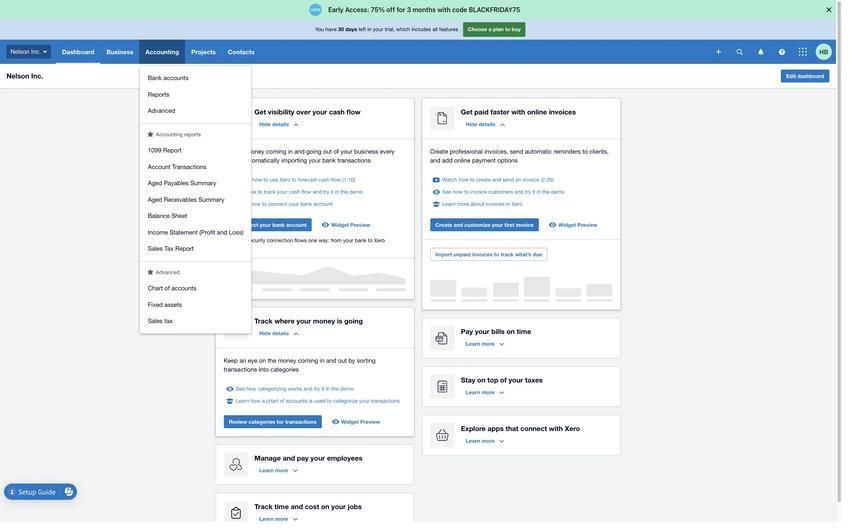 Task type: vqa. For each thing, say whether or not it's contained in the screenshot.
'No, it's just me'
no



Task type: locate. For each thing, give the bounding box(es) containing it.
0 vertical spatial money
[[246, 148, 264, 155]]

how inside see how to track your cash flow and try it in the demo link
[[246, 189, 256, 195]]

2 horizontal spatial try
[[525, 189, 531, 195]]

1 watch from the left
[[236, 177, 251, 183]]

coming inside see the money coming in and going out of your business every day by automatically importing your bank transactions
[[266, 148, 286, 155]]

to inside "link"
[[470, 177, 475, 183]]

watch inside watch how to use xero to forecast cash flow (1:10) link
[[236, 177, 251, 183]]

first
[[505, 222, 515, 228]]

nelson inside popup button
[[11, 48, 29, 55]]

the
[[236, 148, 244, 155], [341, 189, 348, 195], [542, 189, 550, 195], [268, 358, 276, 364], [331, 386, 339, 392]]

0 vertical spatial is
[[337, 317, 343, 326]]

transactions inside see the money coming in and going out of your business every day by automatically importing your bank transactions
[[338, 157, 371, 164]]

customize
[[465, 222, 491, 228]]

accounting
[[145, 48, 179, 55], [156, 131, 183, 137]]

your left taxes
[[509, 376, 523, 385]]

to inside the create professional invoices, send automatic reminders to clients, and add online payment options
[[583, 148, 588, 155]]

report right tax at the top left
[[175, 245, 194, 252]]

1 vertical spatial out
[[338, 358, 347, 364]]

hide down paid at the right top
[[466, 121, 477, 128]]

1 horizontal spatial it
[[331, 189, 334, 195]]

explore apps that connect with xero
[[461, 425, 580, 433]]

1 vertical spatial track
[[255, 503, 273, 511]]

0 vertical spatial track
[[255, 317, 273, 326]]

group
[[140, 66, 252, 123]]

import
[[436, 251, 452, 258]]

0 vertical spatial invoice
[[523, 177, 540, 183]]

1 get from the left
[[255, 108, 266, 116]]

chart of accounts link
[[140, 281, 252, 297]]

accounting button
[[139, 40, 185, 64]]

invoice inside watch how to create and send an invoice (2:26) "link"
[[523, 177, 540, 183]]

track for track where your money is going
[[255, 317, 273, 326]]

sales inside advanced group
[[148, 318, 163, 325]]

learn more button for apps
[[461, 435, 509, 448]]

sales for sales tax report
[[148, 245, 163, 252]]

1 vertical spatial an
[[240, 358, 246, 364]]

get left visibility
[[255, 108, 266, 116]]

with
[[512, 108, 525, 116], [549, 425, 563, 433]]

0 vertical spatial summary
[[190, 180, 216, 187]]

1 vertical spatial connect
[[521, 425, 547, 433]]

sheet
[[172, 213, 187, 219]]

more for explore apps that connect with xero
[[482, 438, 495, 445]]

payables
[[164, 180, 189, 187]]

see how to track your cash flow and try it in the demo
[[236, 189, 363, 195]]

0 horizontal spatial get
[[255, 108, 266, 116]]

summary down account transactions link
[[190, 180, 216, 187]]

0 horizontal spatial money
[[246, 148, 264, 155]]

employees icon image
[[224, 453, 248, 477]]

0 vertical spatial coming
[[266, 148, 286, 155]]

1 horizontal spatial online
[[527, 108, 547, 116]]

apps
[[488, 425, 504, 433]]

to up learn how to connect your bank account
[[258, 189, 263, 195]]

money up see how categorizing works and try it in the demo
[[278, 358, 296, 364]]

accounts down the see how categorizing works and try it in the demo link
[[286, 399, 308, 405]]

track
[[264, 189, 276, 195], [501, 251, 514, 258]]

account
[[314, 201, 333, 207], [286, 222, 307, 228]]

sales inside reports group
[[148, 245, 163, 252]]

how inside learn how a chart of accounts is used to categorize your transactions link
[[251, 399, 261, 405]]

categories
[[271, 367, 299, 373], [249, 419, 275, 426]]

of inside 'link'
[[165, 285, 170, 292]]

cash right the forecast
[[318, 177, 330, 183]]

pay
[[297, 454, 309, 463]]

hide for where
[[259, 330, 271, 337]]

watch how to create and send an invoice (2:26) link
[[442, 176, 554, 184]]

categories inside button
[[249, 419, 275, 426]]

0 vertical spatial connect
[[268, 201, 287, 207]]

out left 'sorting'
[[338, 358, 347, 364]]

create up import
[[436, 222, 452, 228]]

(profit
[[199, 229, 215, 236]]

forecast
[[298, 177, 317, 183]]

your left first
[[492, 222, 503, 228]]

and inside the create professional invoices, send automatic reminders to clients, and add online payment options
[[430, 157, 441, 164]]

the down (1:10)
[[341, 189, 348, 195]]

aged for aged payables summary
[[148, 180, 162, 187]]

navigation containing dashboard
[[56, 40, 711, 334]]

by inside see the money coming in and going out of your business every day by automatically importing your bank transactions
[[235, 157, 242, 164]]

1 horizontal spatial money
[[278, 358, 296, 364]]

to right from
[[368, 238, 373, 244]]

business button
[[100, 40, 139, 64]]

aged payables summary link
[[140, 175, 252, 192]]

out
[[323, 148, 332, 155], [338, 358, 347, 364]]

categorizing
[[258, 386, 287, 392]]

2 track from the top
[[255, 503, 273, 511]]

0 vertical spatial invoices
[[549, 108, 576, 116]]

0 horizontal spatial time
[[275, 503, 289, 511]]

money up the automatically
[[246, 148, 264, 155]]

it down watch how to use xero to forecast cash flow (1:10) link
[[331, 189, 334, 195]]

1 horizontal spatial out
[[338, 358, 347, 364]]

1 horizontal spatial with
[[549, 425, 563, 433]]

details for visibility
[[272, 121, 289, 128]]

1 vertical spatial is
[[309, 399, 313, 405]]

0 vertical spatial going
[[306, 148, 322, 155]]

0 horizontal spatial it
[[321, 386, 324, 392]]

sales tax report
[[148, 245, 194, 252]]

create inside the create professional invoices, send automatic reminders to clients, and add online payment options
[[430, 148, 448, 155]]

and left cost
[[291, 503, 303, 511]]

learn more button for on
[[461, 386, 509, 399]]

details down paid at the right top
[[479, 121, 496, 128]]

watch how to use xero to forecast cash flow (1:10)
[[236, 177, 355, 183]]

and left 'pay'
[[283, 454, 295, 463]]

get for get paid faster with online invoices
[[461, 108, 473, 116]]

watch down add
[[442, 177, 457, 183]]

track left where
[[255, 317, 273, 326]]

1 vertical spatial accounts
[[172, 285, 197, 292]]

invoice inside see how to invoice customers and try it in the demo link
[[471, 189, 487, 195]]

how inside watch how to use xero to forecast cash flow (1:10) link
[[252, 177, 262, 183]]

in inside keep an eye on the money coming in and out by sorting transactions into categories
[[320, 358, 325, 364]]

chart
[[148, 285, 163, 292]]

track down use
[[264, 189, 276, 195]]

0 horizontal spatial is
[[309, 399, 313, 405]]

how for chart
[[251, 399, 261, 405]]

your right over
[[313, 108, 327, 116]]

watch inside watch how to create and send an invoice (2:26) "link"
[[442, 177, 457, 183]]

money right where
[[313, 317, 335, 326]]

invoices preview bar graph image
[[430, 277, 613, 302]]

1 horizontal spatial track
[[501, 251, 514, 258]]

balance sheet link
[[140, 208, 252, 225]]

account inside button
[[286, 222, 307, 228]]

widget preview for invoices
[[559, 222, 598, 228]]

see up "day"
[[224, 148, 234, 155]]

details down visibility
[[272, 121, 289, 128]]

0 horizontal spatial online
[[454, 157, 471, 164]]

0 vertical spatial time
[[517, 328, 531, 336]]

connect your bank account
[[237, 222, 307, 228]]

1 vertical spatial report
[[175, 245, 194, 252]]

dialog
[[0, 0, 842, 19]]

projects
[[191, 48, 216, 55]]

track inside button
[[501, 251, 514, 258]]

bank
[[322, 157, 336, 164], [301, 201, 312, 207], [272, 222, 285, 228], [355, 238, 367, 244]]

more left about
[[457, 201, 469, 207]]

1 vertical spatial accounting
[[156, 131, 183, 137]]

report
[[163, 147, 182, 154], [175, 245, 194, 252]]

how for connect
[[251, 201, 261, 207]]

track right the projects icon in the left of the page
[[255, 503, 273, 511]]

get for get visibility over your cash flow
[[255, 108, 266, 116]]

inc.
[[31, 48, 41, 55], [31, 72, 43, 80]]

summary
[[190, 180, 216, 187], [198, 196, 224, 203]]

in inside see the money coming in and going out of your business every day by automatically importing your bank transactions
[[288, 148, 293, 155]]

account down see how to track your cash flow and try it in the demo link
[[314, 201, 333, 207]]

send inside the create professional invoices, send automatic reminders to clients, and add online payment options
[[510, 148, 523, 155]]

2 watch from the left
[[442, 177, 457, 183]]

watch how to create and send an invoice (2:26)
[[442, 177, 554, 183]]

to up learn more about invoices in xero
[[464, 189, 469, 195]]

1 vertical spatial invoice
[[471, 189, 487, 195]]

1 horizontal spatial flow
[[331, 177, 341, 183]]

and up importing
[[294, 148, 305, 155]]

1 vertical spatial track
[[501, 251, 514, 258]]

categories left for
[[249, 419, 275, 426]]

and left add
[[430, 157, 441, 164]]

and inside "link"
[[492, 177, 501, 183]]

0 horizontal spatial flow
[[302, 189, 311, 195]]

1 sales from the top
[[148, 245, 163, 252]]

1 horizontal spatial by
[[349, 358, 355, 364]]

1 vertical spatial account
[[286, 222, 307, 228]]

taxes icon image
[[430, 375, 455, 399]]

cost
[[305, 503, 319, 511]]

invoices icon image
[[430, 107, 455, 131]]

create
[[430, 148, 448, 155], [436, 222, 452, 228]]

connect up connect your bank account
[[268, 201, 287, 207]]

aged inside "aged receivables summary" link
[[148, 196, 162, 203]]

transactions down business
[[338, 157, 371, 164]]

see for see how categorizing works and try it in the demo
[[236, 386, 245, 392]]

it inside the see how categorizing works and try it in the demo link
[[321, 386, 324, 392]]

categories right into on the left bottom
[[271, 367, 299, 373]]

create up add
[[430, 148, 448, 155]]

every
[[380, 148, 395, 155]]

1 horizontal spatial get
[[461, 108, 473, 116]]

see inside see the money coming in and going out of your business every day by automatically importing your bank transactions
[[224, 148, 234, 155]]

transactions inside keep an eye on the money coming in and out by sorting transactions into categories
[[224, 367, 257, 373]]

projects icon image
[[224, 502, 248, 523]]

0 horizontal spatial with
[[512, 108, 525, 116]]

customers
[[489, 189, 513, 195]]

get visibility over your cash flow
[[255, 108, 361, 116]]

1 horizontal spatial going
[[344, 317, 363, 326]]

to left use
[[264, 177, 268, 183]]

2 sales from the top
[[148, 318, 163, 325]]

see up "connect" on the top left of page
[[236, 189, 245, 195]]

1 vertical spatial send
[[503, 177, 514, 183]]

0 vertical spatial by
[[235, 157, 242, 164]]

get left paid at the right top
[[461, 108, 473, 116]]

accounting for accounting reports
[[156, 131, 183, 137]]

learn more about invoices in xero link
[[442, 200, 523, 209]]

bank right from
[[355, 238, 367, 244]]

an up see how to invoice customers and try it in the demo
[[516, 177, 522, 183]]

how for works
[[246, 386, 256, 392]]

0 vertical spatial create
[[430, 148, 448, 155]]

0 horizontal spatial connect
[[268, 201, 287, 207]]

transactions
[[338, 157, 371, 164], [224, 367, 257, 373], [371, 399, 400, 405], [285, 419, 317, 426]]

your left trial,
[[373, 26, 383, 32]]

1099 report
[[148, 147, 182, 154]]

2 vertical spatial invoice
[[516, 222, 534, 228]]

1 vertical spatial nelson
[[6, 72, 29, 80]]

1 vertical spatial flow
[[331, 177, 341, 183]]

it up used
[[321, 386, 324, 392]]

review categories for transactions button
[[224, 416, 322, 429]]

your right pay
[[475, 328, 490, 336]]

connect right "that"
[[521, 425, 547, 433]]

learn more button down top
[[461, 386, 509, 399]]

1 vertical spatial online
[[454, 157, 471, 164]]

faster
[[491, 108, 510, 116]]

nelson inc. inside popup button
[[11, 48, 41, 55]]

accounting up 'bank accounts'
[[145, 48, 179, 55]]

how inside watch how to create and send an invoice (2:26) "link"
[[459, 177, 469, 183]]

how inside see how to invoice customers and try it in the demo link
[[453, 189, 463, 195]]

see down add
[[442, 189, 452, 195]]

banking preview line graph image
[[224, 267, 406, 292]]

to up connect your bank account button
[[262, 201, 267, 207]]

see for see how to invoice customers and try it in the demo
[[442, 189, 452, 195]]

invoice up about
[[471, 189, 487, 195]]

widget preview
[[331, 222, 370, 228], [559, 222, 598, 228], [341, 419, 380, 426]]

0 horizontal spatial coming
[[266, 148, 286, 155]]

reports group
[[140, 139, 252, 261]]

list box containing bank accounts
[[140, 66, 252, 334]]

svg image inside the nelson inc. popup button
[[43, 51, 47, 53]]

money
[[246, 148, 264, 155], [313, 317, 335, 326], [278, 358, 296, 364]]

0 vertical spatial online
[[527, 108, 547, 116]]

used
[[314, 399, 326, 405]]

1 vertical spatial advanced
[[156, 270, 180, 276]]

1 vertical spatial aged
[[148, 196, 162, 203]]

time left cost
[[275, 503, 289, 511]]

bank up the connection
[[272, 222, 285, 228]]

favourites image
[[147, 131, 154, 137]]

1 horizontal spatial time
[[517, 328, 531, 336]]

invoices right unpaid
[[472, 251, 493, 258]]

1 vertical spatial going
[[344, 317, 363, 326]]

reminders
[[554, 148, 581, 155]]

more down apps
[[482, 438, 495, 445]]

create inside button
[[436, 222, 452, 228]]

svg image
[[799, 48, 807, 56], [737, 49, 743, 55], [758, 49, 764, 55], [43, 51, 47, 53]]

connect for with
[[521, 425, 547, 433]]

1 track from the top
[[255, 317, 273, 326]]

accounts up assets
[[172, 285, 197, 292]]

transactions right categorize
[[371, 399, 400, 405]]

0 vertical spatial out
[[323, 148, 332, 155]]

0 vertical spatial accounting
[[145, 48, 179, 55]]

2 aged from the top
[[148, 196, 162, 203]]

trial,
[[385, 26, 395, 32]]

dashboard link
[[56, 40, 100, 64]]

summary for aged receivables summary
[[198, 196, 224, 203]]

an left the eye
[[240, 358, 246, 364]]

reports link
[[140, 86, 252, 103]]

in inside see how to track your cash flow and try it in the demo link
[[335, 189, 339, 195]]

how inside the see how categorizing works and try it in the demo link
[[246, 386, 256, 392]]

1 vertical spatial time
[[275, 503, 289, 511]]

summary down aged payables summary link
[[198, 196, 224, 203]]

options
[[498, 157, 518, 164]]

learn more down stay
[[466, 390, 495, 396]]

0 vertical spatial nelson
[[11, 48, 29, 55]]

accounting inside popup button
[[145, 48, 179, 55]]

1 horizontal spatial try
[[323, 189, 329, 195]]

hide right track money icon
[[259, 330, 271, 337]]

connect
[[268, 201, 287, 207], [521, 425, 547, 433]]

aged up balance
[[148, 196, 162, 203]]

report up account transactions
[[163, 147, 182, 154]]

how inside learn how to connect your bank account link
[[251, 201, 261, 207]]

transactions down keep
[[224, 367, 257, 373]]

1 vertical spatial by
[[349, 358, 355, 364]]

what's
[[515, 251, 531, 258]]

fixed assets
[[148, 302, 182, 308]]

create for create and customize your first invoice
[[436, 222, 452, 228]]

0 horizontal spatial by
[[235, 157, 242, 164]]

online down professional
[[454, 157, 471, 164]]

1 vertical spatial coming
[[298, 358, 318, 364]]

the up into on the left bottom
[[268, 358, 276, 364]]

by
[[235, 157, 242, 164], [349, 358, 355, 364]]

2 vertical spatial money
[[278, 358, 296, 364]]

widget preview button for flow
[[318, 219, 375, 232]]

learn more for stay
[[466, 390, 495, 396]]

2 horizontal spatial flow
[[347, 108, 361, 116]]

way:
[[319, 238, 330, 244]]

1 vertical spatial with
[[549, 425, 563, 433]]

1 vertical spatial money
[[313, 317, 335, 326]]

0 horizontal spatial watch
[[236, 177, 251, 183]]

money inside see the money coming in and going out of your business every day by automatically importing your bank transactions
[[246, 148, 264, 155]]

sales tax link
[[140, 313, 252, 330]]

get paid faster with online invoices
[[461, 108, 576, 116]]

how for track
[[246, 189, 256, 195]]

on left top
[[477, 376, 486, 385]]

hide down visibility
[[259, 121, 271, 128]]

svg image
[[779, 49, 785, 55], [716, 49, 721, 54]]

1099 report link
[[140, 143, 252, 159]]

0 vertical spatial inc.
[[31, 48, 41, 55]]

0 vertical spatial a
[[489, 26, 492, 32]]

2 get from the left
[[461, 108, 473, 116]]

more inside learn more about invoices in xero link
[[457, 201, 469, 207]]

0 vertical spatial flow
[[347, 108, 361, 116]]

track where your money is going
[[255, 317, 363, 326]]

aged down account
[[148, 180, 162, 187]]

preview for get paid faster with online invoices
[[578, 222, 598, 228]]

the up the automatically
[[236, 148, 244, 155]]

see down keep
[[236, 386, 245, 392]]

0 horizontal spatial account
[[286, 222, 307, 228]]

jobs
[[348, 503, 362, 511]]

1 vertical spatial summary
[[198, 196, 224, 203]]

list box
[[140, 66, 252, 334]]

to left buy
[[505, 26, 510, 32]]

aged receivables summary link
[[140, 192, 252, 208]]

learn more button for your
[[461, 338, 509, 351]]

learn how a chart of accounts is used to categorize your transactions
[[236, 399, 400, 405]]

your up learn how to connect your bank account
[[277, 189, 288, 195]]

hb
[[820, 48, 829, 55]]

and
[[294, 148, 305, 155], [430, 157, 441, 164], [492, 177, 501, 183], [313, 189, 322, 195], [515, 189, 524, 195], [454, 222, 463, 228], [217, 229, 227, 236], [326, 358, 337, 364], [304, 386, 313, 392], [283, 454, 295, 463], [291, 503, 303, 511]]

0 vertical spatial aged
[[148, 180, 162, 187]]

in inside see how to invoice customers and try it in the demo link
[[537, 189, 541, 195]]

aged receivables summary
[[148, 196, 224, 203]]

more down top
[[482, 390, 495, 396]]

learn more down manage
[[259, 468, 288, 474]]

2 horizontal spatial money
[[313, 317, 335, 326]]

out inside keep an eye on the money coming in and out by sorting transactions into categories
[[338, 358, 347, 364]]

all
[[433, 26, 438, 32]]

accounting up the 1099 report
[[156, 131, 183, 137]]

cash down watch how to use xero to forecast cash flow (1:10) link
[[289, 189, 300, 195]]

watch for watch how to create and send an invoice (2:26)
[[442, 177, 457, 183]]

2 vertical spatial invoices
[[472, 251, 493, 258]]

pay your bills on time
[[461, 328, 531, 336]]

hide
[[259, 121, 271, 128], [466, 121, 477, 128], [259, 330, 271, 337]]

track money icon image
[[224, 316, 248, 340]]

0 vertical spatial sales
[[148, 245, 163, 252]]

learn more button down apps
[[461, 435, 509, 448]]

and up customers
[[492, 177, 501, 183]]

hide details for paid
[[466, 121, 496, 128]]

0 vertical spatial nelson inc.
[[11, 48, 41, 55]]

bank inside see the money coming in and going out of your business every day by automatically importing your bank transactions
[[322, 157, 336, 164]]

1 vertical spatial create
[[436, 222, 452, 228]]

invoices
[[549, 108, 576, 116], [486, 201, 505, 207], [472, 251, 493, 258]]

1 horizontal spatial watch
[[442, 177, 457, 183]]

transactions
[[172, 163, 207, 170]]

your right from
[[343, 238, 354, 244]]

online inside the create professional invoices, send automatic reminders to clients, and add online payment options
[[454, 157, 471, 164]]

hide details button down paid at the right top
[[461, 118, 510, 131]]

1 horizontal spatial connect
[[521, 425, 547, 433]]

use
[[270, 177, 278, 183]]

learn more down explore
[[466, 438, 495, 445]]

1 horizontal spatial coming
[[298, 358, 318, 364]]

0 vertical spatial account
[[314, 201, 333, 207]]

how for create
[[459, 177, 469, 183]]

on
[[507, 328, 515, 336], [259, 358, 266, 364], [477, 376, 486, 385], [321, 503, 329, 511]]

see how to invoice customers and try it in the demo link
[[442, 188, 565, 196]]

flow
[[347, 108, 361, 116], [331, 177, 341, 183], [302, 189, 311, 195]]

30
[[338, 26, 344, 32]]

2 horizontal spatial it
[[533, 189, 535, 195]]

banner
[[0, 19, 836, 334]]

aged inside aged payables summary link
[[148, 180, 162, 187]]

widget preview button
[[318, 219, 375, 232], [546, 219, 602, 232], [328, 416, 385, 429]]

hide for visibility
[[259, 121, 271, 128]]

sales left tax
[[148, 318, 163, 325]]

navigation
[[56, 40, 711, 334]]

coming up the automatically
[[266, 148, 286, 155]]

1 vertical spatial categories
[[249, 419, 275, 426]]

2 vertical spatial flow
[[302, 189, 311, 195]]

1 horizontal spatial svg image
[[779, 49, 785, 55]]

0 horizontal spatial an
[[240, 358, 246, 364]]

account up 'flows'
[[286, 222, 307, 228]]

importing
[[281, 157, 307, 164]]

1 aged from the top
[[148, 180, 162, 187]]

your left business
[[341, 148, 353, 155]]



Task type: describe. For each thing, give the bounding box(es) containing it.
group containing bank accounts
[[140, 66, 252, 123]]

professional
[[450, 148, 483, 155]]

automatic
[[525, 148, 552, 155]]

works
[[288, 386, 302, 392]]

choose
[[468, 26, 487, 32]]

high-
[[235, 238, 247, 244]]

import unpaid invoices to track what's due
[[436, 251, 542, 258]]

bank down see how to track your cash flow and try it in the demo link
[[301, 201, 312, 207]]

which
[[396, 26, 410, 32]]

fixed
[[148, 302, 163, 308]]

on right bills
[[507, 328, 515, 336]]

aged for aged receivables summary
[[148, 196, 162, 203]]

0 horizontal spatial svg image
[[716, 49, 721, 54]]

it inside see how to track your cash flow and try it in the demo link
[[331, 189, 334, 195]]

invoice inside create and customize your first invoice button
[[516, 222, 534, 228]]

learn more about invoices in xero
[[442, 201, 523, 207]]

projects button
[[185, 40, 222, 64]]

demo up categorize
[[340, 386, 354, 392]]

details for where
[[272, 330, 289, 337]]

manage
[[255, 454, 281, 463]]

and right the works
[[304, 386, 313, 392]]

hide details button for where
[[255, 327, 303, 340]]

money inside keep an eye on the money coming in and out by sorting transactions into categories
[[278, 358, 296, 364]]

create for create professional invoices, send automatic reminders to clients, and add online payment options
[[430, 148, 448, 155]]

where
[[275, 317, 295, 326]]

widget for flow
[[331, 222, 349, 228]]

invoices inside button
[[472, 251, 493, 258]]

connect for your
[[268, 201, 287, 207]]

1 horizontal spatial is
[[337, 317, 343, 326]]

explore
[[461, 425, 486, 433]]

sales for sales tax
[[148, 318, 163, 325]]

more for pay your bills on time
[[482, 341, 495, 347]]

have
[[326, 26, 337, 32]]

left
[[359, 26, 366, 32]]

2 vertical spatial cash
[[289, 189, 300, 195]]

loss)
[[229, 229, 244, 236]]

widget preview for flow
[[331, 222, 370, 228]]

income
[[148, 229, 168, 236]]

0 vertical spatial report
[[163, 147, 182, 154]]

account transactions
[[148, 163, 207, 170]]

assets
[[164, 302, 182, 308]]

watch for watch how to use xero to forecast cash flow (1:10)
[[236, 177, 251, 183]]

1 vertical spatial a
[[262, 399, 265, 405]]

banking icon image
[[224, 107, 248, 131]]

plan
[[493, 26, 504, 32]]

invoices,
[[485, 148, 508, 155]]

in inside learn more about invoices in xero link
[[506, 201, 511, 207]]

learn up review
[[236, 399, 249, 405]]

accounts inside 'link'
[[172, 285, 197, 292]]

learn up "connect" on the top left of page
[[236, 201, 249, 207]]

nelson inc. button
[[0, 40, 56, 64]]

create and customize your first invoice button
[[430, 219, 539, 232]]

reports
[[184, 131, 201, 137]]

inc. inside popup button
[[31, 48, 41, 55]]

from
[[331, 238, 342, 244]]

visibility
[[268, 108, 294, 116]]

track for track time and cost on your jobs
[[255, 503, 273, 511]]

learn how to connect your bank account link
[[236, 200, 333, 209]]

tax
[[164, 318, 173, 325]]

your right importing
[[309, 157, 321, 164]]

categories inside keep an eye on the money coming in and out by sorting transactions into categories
[[271, 367, 299, 373]]

learn down manage
[[259, 468, 274, 474]]

and inside button
[[454, 222, 463, 228]]

your right categorize
[[359, 399, 370, 405]]

add-ons icon image
[[430, 424, 455, 448]]

categorize
[[333, 399, 358, 405]]

statement
[[170, 229, 198, 236]]

hide for paid
[[466, 121, 477, 128]]

stay
[[461, 376, 475, 385]]

pay
[[461, 328, 473, 336]]

aged payables summary
[[148, 180, 216, 187]]

details for paid
[[479, 121, 496, 128]]

0 vertical spatial cash
[[329, 108, 345, 116]]

account transactions link
[[140, 159, 252, 175]]

connect your bank account button
[[224, 219, 312, 232]]

you have 30 days left in your trial, which includes all features
[[315, 26, 458, 32]]

hide details for where
[[259, 330, 289, 337]]

learn down stay
[[466, 390, 480, 396]]

see for see the money coming in and going out of your business every day by automatically importing your bank transactions
[[224, 148, 234, 155]]

to up see how to track your cash flow and try it in the demo
[[292, 177, 297, 183]]

track time and cost on your jobs
[[255, 503, 362, 511]]

see for see how to track your cash flow and try it in the demo
[[236, 189, 245, 195]]

hide details for visibility
[[259, 121, 289, 128]]

1 horizontal spatial a
[[489, 26, 492, 32]]

bank inside button
[[272, 222, 285, 228]]

for
[[277, 419, 284, 426]]

in inside the you have 30 days left in your trial, which includes all features
[[367, 26, 372, 32]]

your right where
[[297, 317, 311, 326]]

bills
[[492, 328, 505, 336]]

0 vertical spatial advanced
[[148, 107, 175, 114]]

and inside reports group
[[217, 229, 227, 236]]

banner containing hb
[[0, 19, 836, 334]]

keep an eye on the money coming in and out by sorting transactions into categories
[[224, 358, 376, 373]]

learn left about
[[442, 201, 456, 207]]

the down (2:26)
[[542, 189, 550, 195]]

bank
[[148, 75, 162, 81]]

see how categorizing works and try it in the demo link
[[236, 386, 354, 394]]

coming inside keep an eye on the money coming in and out by sorting transactions into categories
[[298, 358, 318, 364]]

about
[[471, 201, 484, 207]]

widget for invoices
[[559, 222, 576, 228]]

to right used
[[327, 399, 332, 405]]

your right 'pay'
[[311, 454, 325, 463]]

on right cost
[[321, 503, 329, 511]]

and right customers
[[515, 189, 524, 195]]

your inside the you have 30 days left in your trial, which includes all features
[[373, 26, 383, 32]]

that
[[506, 425, 519, 433]]

of inside see the money coming in and going out of your business every day by automatically importing your bank transactions
[[334, 148, 339, 155]]

0 vertical spatial with
[[512, 108, 525, 116]]

your left 'jobs'
[[331, 503, 346, 511]]

how for invoice
[[453, 189, 463, 195]]

your right "connect" on the top left of page
[[260, 222, 271, 228]]

learn how to connect your bank account
[[236, 201, 333, 207]]

and down the forecast
[[313, 189, 322, 195]]

an inside watch how to create and send an invoice (2:26) "link"
[[516, 177, 522, 183]]

sorting
[[357, 358, 376, 364]]

watch how to use xero to forecast cash flow (1:10) link
[[236, 176, 355, 184]]

business
[[354, 148, 378, 155]]

create and customize your first invoice
[[436, 222, 534, 228]]

accounting for accounting
[[145, 48, 179, 55]]

edit dashboard
[[786, 73, 825, 79]]

bills icon image
[[430, 326, 455, 351]]

into
[[259, 367, 269, 373]]

0 horizontal spatial try
[[314, 386, 320, 392]]

features
[[439, 26, 458, 32]]

over
[[296, 108, 311, 116]]

it inside see how to invoice customers and try it in the demo link
[[533, 189, 535, 195]]

transactions inside button
[[285, 419, 317, 426]]

this high-security connection flows one way: from your bank to xero
[[224, 238, 385, 244]]

taxes
[[525, 376, 543, 385]]

hide details button for visibility
[[255, 118, 303, 131]]

employees
[[327, 454, 363, 463]]

the up categorize
[[331, 386, 339, 392]]

0 vertical spatial track
[[264, 189, 276, 195]]

security
[[247, 238, 265, 244]]

1 vertical spatial invoices
[[486, 201, 505, 207]]

learn more for pay
[[466, 341, 495, 347]]

1 vertical spatial nelson inc.
[[6, 72, 43, 80]]

an inside keep an eye on the money coming in and out by sorting transactions into categories
[[240, 358, 246, 364]]

summary for aged payables summary
[[190, 180, 216, 187]]

preview for get visibility over your cash flow
[[350, 222, 370, 228]]

learn down pay
[[466, 341, 480, 347]]

and inside keep an eye on the money coming in and out by sorting transactions into categories
[[326, 358, 337, 364]]

hb button
[[816, 40, 836, 64]]

demo down (1:10)
[[349, 189, 363, 195]]

bank accounts link
[[140, 70, 252, 86]]

how for use
[[252, 177, 262, 183]]

1 vertical spatial inc.
[[31, 72, 43, 80]]

favourites image
[[147, 269, 154, 275]]

unpaid
[[454, 251, 471, 258]]

income statement (profit and loss) link
[[140, 225, 252, 241]]

your down see how to track your cash flow and try it in the demo link
[[289, 201, 299, 207]]

manage and pay your employees
[[255, 454, 363, 463]]

going inside see the money coming in and going out of your business every day by automatically importing your bank transactions
[[306, 148, 322, 155]]

clients,
[[590, 148, 609, 155]]

0 vertical spatial accounts
[[164, 75, 189, 81]]

the inside see the money coming in and going out of your business every day by automatically importing your bank transactions
[[236, 148, 244, 155]]

learn more for manage
[[259, 468, 288, 474]]

out inside see the money coming in and going out of your business every day by automatically importing your bank transactions
[[323, 148, 332, 155]]

learn more button for and
[[255, 465, 302, 477]]

by inside keep an eye on the money coming in and out by sorting transactions into categories
[[349, 358, 355, 364]]

create
[[476, 177, 491, 183]]

learn down explore
[[466, 438, 480, 445]]

1 vertical spatial cash
[[318, 177, 330, 183]]

account
[[148, 163, 171, 170]]

widget preview button for invoices
[[546, 219, 602, 232]]

business
[[107, 48, 133, 55]]

paid
[[475, 108, 489, 116]]

send inside "link"
[[503, 177, 514, 183]]

learn more for explore
[[466, 438, 495, 445]]

2 vertical spatial accounts
[[286, 399, 308, 405]]

demo down (2:26)
[[551, 189, 565, 195]]

see the money coming in and going out of your business every day by automatically importing your bank transactions
[[224, 148, 395, 164]]

1 horizontal spatial account
[[314, 201, 333, 207]]

on inside keep an eye on the money coming in and out by sorting transactions into categories
[[259, 358, 266, 364]]

the inside keep an eye on the money coming in and out by sorting transactions into categories
[[268, 358, 276, 364]]

eye
[[248, 358, 258, 364]]

more for manage and pay your employees
[[275, 468, 288, 474]]

see how to invoice customers and try it in the demo
[[442, 189, 565, 195]]

advanced link
[[140, 103, 252, 119]]

import unpaid invoices to track what's due button
[[430, 248, 548, 261]]

hide details button for paid
[[461, 118, 510, 131]]

and inside see the money coming in and going out of your business every day by automatically importing your bank transactions
[[294, 148, 305, 155]]

see how to track your cash flow and try it in the demo link
[[236, 188, 363, 196]]

to inside button
[[494, 251, 499, 258]]

advanced group
[[140, 277, 252, 334]]

dashboard
[[62, 48, 94, 55]]

is inside learn how a chart of accounts is used to categorize your transactions link
[[309, 399, 313, 405]]

more for stay on top of your taxes
[[482, 390, 495, 396]]

in inside the see how categorizing works and try it in the demo link
[[326, 386, 330, 392]]

this
[[224, 238, 234, 244]]



